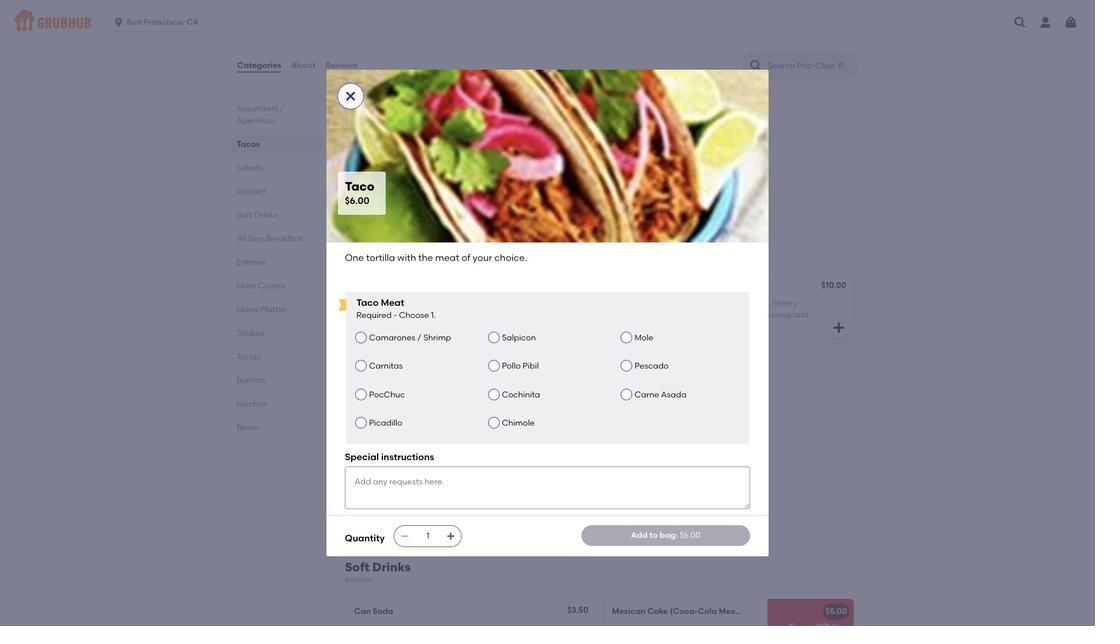 Task type: vqa. For each thing, say whether or not it's contained in the screenshot.
(36)
no



Task type: describe. For each thing, give the bounding box(es) containing it.
soft drinks bebidas.
[[345, 560, 411, 584]]

three
[[354, 41, 377, 51]]

0 vertical spatial one
[[354, 160, 371, 170]]

bebidas.
[[345, 576, 374, 584]]

and down pocchuc
[[389, 400, 405, 410]]

red inside the three crispy corn tortilla (one turkey, second veggies and third picadillo) topped with lemon marinated cabbage, pickled red onions and avocado.
[[468, 64, 481, 74]]

vinaigrette
[[715, 310, 757, 320]]

mexican
[[612, 607, 646, 617]]

red inside fresh mixed of spinach leaves, cucumber, onions, red and green peppers tossed in a vinegar and oil dressing and topped with queso fresco.
[[354, 388, 367, 398]]

marinated
[[354, 64, 396, 74]]

dressing inside mixed green with cucumbers, red onions, cherry tomatoes tossed in a light vinaigrette dressing and topped with cheese.
[[759, 310, 792, 320]]

maya platter
[[237, 305, 287, 315]]

tender
[[354, 298, 381, 308]]

mixed
[[377, 377, 401, 386]]

1.
[[431, 310, 436, 320]]

all
[[237, 234, 246, 244]]

tender romaine lettuce leaves tossed in our home made caesar dressing and topped with croutons and parmesan cheese. button
[[347, 274, 596, 343]]

mole
[[635, 333, 654, 343]]

1 vertical spatial meat
[[436, 252, 460, 263]]

of inside one tortilla with the meat of your choice.
[[456, 160, 464, 170]]

all day breakfast
[[237, 234, 303, 244]]

tossed inside mixed green with cucumbers, red onions, cherry tomatoes tossed in a light vinaigrette dressing and topped with cheese.
[[652, 310, 678, 320]]

1 vertical spatial one
[[345, 252, 364, 263]]

light
[[696, 310, 713, 320]]

dessert for dessert
[[237, 187, 266, 196]]

san
[[127, 17, 142, 27]]

turkey,
[[470, 41, 496, 51]]

croutons
[[511, 310, 546, 320]]

2 horizontal spatial $6.00
[[680, 531, 701, 541]]

/ for camarones
[[418, 333, 422, 343]]

shakes
[[237, 328, 265, 338]]

reviews
[[326, 60, 358, 70]]

drinks for soft drinks bebidas.
[[373, 560, 411, 574]]

soft for soft drinks
[[237, 210, 252, 220]]

$3.50
[[568, 606, 589, 616]]

cheese. for dressing
[[414, 322, 444, 331]]

carne asada
[[635, 390, 687, 400]]

mixed
[[612, 298, 636, 308]]

tortilla inside the three crispy corn tortilla (one turkey, second veggies and third picadillo) topped with lemon marinated cabbage, pickled red onions and avocado.
[[423, 41, 449, 51]]

mexican coke (coca-cola mexicana)
[[612, 607, 761, 617]]

special instructions
[[345, 452, 435, 463]]

topped inside mixed green with cucumbers, red onions, cherry tomatoes tossed in a light vinaigrette dressing and topped with cheese.
[[612, 322, 641, 331]]

and left oil
[[521, 388, 537, 398]]

mexican coke (coca-cola mexicana) image
[[768, 599, 854, 626]]

carne
[[635, 390, 660, 400]]

cochinita
[[502, 390, 541, 400]]

main navigation navigation
[[0, 0, 1096, 45]]

taco for taco
[[345, 179, 375, 194]]

about button
[[291, 45, 316, 86]]

to
[[650, 531, 658, 541]]

pocchuc
[[369, 390, 405, 400]]

0 vertical spatial one tortilla with the meat of your choice.
[[354, 160, 483, 182]]

appetizers / aperitivos
[[237, 104, 284, 126]]

1 horizontal spatial choice.
[[495, 252, 527, 263]]

main
[[237, 281, 256, 291]]

cucumber,
[[474, 377, 516, 386]]

carnitas
[[369, 361, 403, 371]]

lemon
[[511, 53, 536, 63]]

0 vertical spatial tacos
[[345, 109, 381, 124]]

cola
[[698, 607, 717, 617]]

veggies
[[354, 53, 384, 63]]

0 vertical spatial your
[[466, 160, 483, 170]]

third
[[404, 53, 422, 63]]

pescado
[[635, 361, 669, 371]]

bag:
[[660, 531, 678, 541]]

ca
[[187, 17, 199, 27]]

1 vertical spatial one tortilla with the meat of your choice.
[[345, 252, 527, 263]]

pickled
[[438, 64, 466, 74]]

salad
[[389, 360, 412, 370]]

course
[[258, 281, 286, 291]]

breakfast
[[266, 234, 303, 244]]

$5.00
[[826, 607, 848, 617]]

svg image inside 'main navigation' 'navigation'
[[1014, 16, 1028, 29]]

main course
[[237, 281, 286, 291]]

cucumbers,
[[681, 298, 727, 308]]

nachos
[[237, 399, 267, 409]]

mixed green with cucumbers, red onions, cherry tomatoes tossed in a light vinaigrette dressing and topped with cheese.
[[612, 298, 809, 331]]

drinks for soft drinks
[[254, 210, 278, 220]]

day
[[248, 234, 264, 244]]

vinegar
[[490, 388, 519, 398]]

cabbage,
[[398, 64, 436, 74]]

a inside mixed green with cucumbers, red onions, cherry tomatoes tossed in a light vinaigrette dressing and topped with cheese.
[[689, 310, 694, 320]]

1 vertical spatial your
[[473, 252, 493, 263]]

categories
[[237, 60, 282, 70]]

categories button
[[237, 45, 282, 86]]

(coca-
[[670, 607, 698, 617]]

onions, inside fresh mixed of spinach leaves, cucumber, onions, red and green peppers tossed in a vinegar and oil dressing and topped with queso fresco.
[[518, 377, 546, 386]]

and inside mixed green with cucumbers, red onions, cherry tomatoes tossed in a light vinaigrette dressing and topped with cheese.
[[794, 310, 809, 320]]

soft for soft drinks bebidas.
[[345, 560, 370, 574]]

dressing inside 'tender romaine lettuce leaves tossed in our home made caesar dressing and topped with croutons and parmesan cheese.'
[[410, 310, 443, 320]]

in inside 'tender romaine lettuce leaves tossed in our home made caesar dressing and topped with croutons and parmesan cheese.'
[[502, 298, 509, 308]]

add to bag: $6.00
[[631, 531, 701, 541]]

san francisco, ca button
[[106, 13, 211, 32]]

asada
[[662, 390, 687, 400]]

coke
[[648, 607, 668, 617]]

fresco.
[[481, 400, 507, 410]]

with inside 'tender romaine lettuce leaves tossed in our home made caesar dressing and topped with croutons and parmesan cheese.'
[[493, 310, 509, 320]]

and down mixed
[[369, 388, 385, 398]]

svg image inside san francisco, ca button
[[113, 17, 125, 28]]

ensaladas.
[[345, 251, 381, 259]]

leaves,
[[446, 377, 473, 386]]



Task type: locate. For each thing, give the bounding box(es) containing it.
1 vertical spatial green
[[387, 388, 410, 398]]

taco inside taco meat required - choose 1.
[[357, 297, 379, 308]]

2 cheese. from the left
[[661, 322, 692, 331]]

in left light
[[680, 310, 687, 320]]

caesar
[[379, 310, 408, 320]]

maya
[[237, 305, 259, 315]]

mexicana)
[[719, 607, 761, 617]]

1 vertical spatial drinks
[[373, 560, 411, 574]]

salads down aperitivos
[[237, 163, 263, 173]]

0 vertical spatial drinks
[[254, 210, 278, 220]]

topped inside fresh mixed of spinach leaves, cucumber, onions, red and green peppers tossed in a vinegar and oil dressing and topped with queso fresco.
[[407, 400, 435, 410]]

0 vertical spatial taco
[[354, 144, 374, 154]]

tortilla up picadillo)
[[423, 41, 449, 51]]

0 horizontal spatial a
[[482, 388, 488, 398]]

2 horizontal spatial red
[[729, 298, 742, 308]]

beers
[[237, 423, 258, 433]]

dressing down pocchuc
[[354, 400, 387, 410]]

0 vertical spatial tortilla
[[423, 41, 449, 51]]

picadillo
[[369, 418, 403, 428]]

soft up 'bebidas.'
[[345, 560, 370, 574]]

1 horizontal spatial tossed
[[474, 298, 500, 308]]

red up vinaigrette
[[729, 298, 742, 308]]

0 horizontal spatial red
[[354, 388, 367, 398]]

camarones / shrimp
[[369, 333, 451, 343]]

0 vertical spatial $6.00
[[568, 144, 589, 154]]

a up the fresco.
[[482, 388, 488, 398]]

special
[[345, 452, 379, 463]]

0 vertical spatial a
[[689, 310, 694, 320]]

cherry
[[773, 298, 798, 308]]

taco
[[354, 144, 374, 154], [345, 179, 375, 194], [357, 297, 379, 308]]

onions, inside mixed green with cucumbers, red onions, cherry tomatoes tossed in a light vinaigrette dressing and topped with cheese.
[[744, 298, 771, 308]]

2 vertical spatial tossed
[[446, 388, 472, 398]]

and down the leaves
[[445, 310, 460, 320]]

tomatoes
[[612, 310, 650, 320]]

1 horizontal spatial soft
[[345, 560, 370, 574]]

0 vertical spatial of
[[456, 160, 464, 170]]

tender romaine lettuce leaves tossed in our home made caesar dressing and topped with croutons and parmesan cheese.
[[354, 298, 548, 331]]

drinks inside soft drinks bebidas.
[[373, 560, 411, 574]]

2 vertical spatial $6.00
[[680, 531, 701, 541]]

0 vertical spatial tossed
[[474, 298, 500, 308]]

a left light
[[689, 310, 694, 320]]

/ inside appetizers / aperitivos
[[280, 104, 284, 114]]

/ for appetizers
[[280, 104, 284, 114]]

1 vertical spatial choice.
[[495, 252, 527, 263]]

1 horizontal spatial a
[[689, 310, 694, 320]]

search icon image
[[750, 59, 763, 73]]

green inside fresh mixed of spinach leaves, cucumber, onions, red and green peppers tossed in a vinegar and oil dressing and topped with queso fresco.
[[387, 388, 410, 398]]

tossed inside fresh mixed of spinach leaves, cucumber, onions, red and green peppers tossed in a vinegar and oil dressing and topped with queso fresco.
[[446, 388, 472, 398]]

topped down the tomatoes
[[612, 322, 641, 331]]

peppers
[[412, 388, 444, 398]]

1 horizontal spatial $6.00
[[568, 144, 589, 154]]

green down mixed
[[387, 388, 410, 398]]

soft drinks
[[237, 210, 278, 220]]

and
[[386, 53, 402, 63], [511, 64, 526, 74], [445, 310, 460, 320], [794, 310, 809, 320], [354, 322, 370, 331], [369, 388, 385, 398], [521, 388, 537, 398], [389, 400, 405, 410]]

0 vertical spatial meat
[[433, 160, 454, 170]]

/ left the shrimp
[[418, 333, 422, 343]]

salpicon
[[502, 333, 536, 343]]

drinks up all day breakfast
[[254, 210, 278, 220]]

cheese. inside mixed green with cucumbers, red onions, cherry tomatoes tossed in a light vinaigrette dressing and topped with cheese.
[[661, 322, 692, 331]]

lettuce
[[418, 298, 445, 308]]

$10.00
[[822, 281, 847, 291]]

/ right appetizers
[[280, 104, 284, 114]]

appetizers
[[237, 104, 278, 114]]

1 vertical spatial soft
[[345, 560, 370, 574]]

red inside mixed green with cucumbers, red onions, cherry tomatoes tossed in a light vinaigrette dressing and topped with cheese.
[[729, 298, 742, 308]]

cheese. for a
[[661, 322, 692, 331]]

2 vertical spatial tortilla
[[366, 252, 395, 263]]

soft inside soft drinks bebidas.
[[345, 560, 370, 574]]

dessert up soft drinks
[[237, 187, 266, 196]]

onions,
[[744, 298, 771, 308], [518, 377, 546, 386]]

0 horizontal spatial soft
[[237, 210, 252, 220]]

1 vertical spatial dessert
[[345, 445, 391, 460]]

1 vertical spatial a
[[482, 388, 488, 398]]

1 vertical spatial /
[[418, 333, 422, 343]]

meat
[[433, 160, 454, 170], [436, 252, 460, 263]]

dessert for dessert postres.
[[345, 445, 391, 460]]

oil
[[538, 388, 547, 398]]

and down cherry
[[794, 310, 809, 320]]

1 horizontal spatial dessert
[[345, 445, 391, 460]]

1 vertical spatial onions,
[[518, 377, 546, 386]]

soda
[[373, 607, 394, 617]]

romaine
[[383, 298, 416, 308]]

2 vertical spatial of
[[403, 377, 411, 386]]

drinks
[[254, 210, 278, 220], [373, 560, 411, 574]]

1 vertical spatial salads
[[345, 235, 387, 249]]

1 vertical spatial tacos
[[237, 139, 260, 149]]

soft
[[237, 210, 252, 220], [345, 560, 370, 574]]

one up "tender"
[[345, 252, 364, 263]]

instructions
[[381, 452, 435, 463]]

topped down turkey,
[[462, 53, 491, 63]]

1 horizontal spatial red
[[468, 64, 481, 74]]

taco image
[[510, 137, 596, 211]]

in up 'queso'
[[474, 388, 480, 398]]

topped inside the three crispy corn tortilla (one turkey, second veggies and third picadillo) topped with lemon marinated cabbage, pickled red onions and avocado.
[[462, 53, 491, 63]]

$6.00 inside 'taco $6.00'
[[345, 195, 370, 206]]

onions, up vinaigrette
[[744, 298, 771, 308]]

can soda
[[354, 607, 394, 617]]

1 vertical spatial the
[[419, 252, 433, 263]]

camarones
[[369, 333, 416, 343]]

about
[[291, 60, 316, 70]]

Search Poc-Chuc Restaurant search field
[[767, 60, 855, 71]]

2 vertical spatial taco
[[357, 297, 379, 308]]

in inside mixed green with cucumbers, red onions, cherry tomatoes tossed in a light vinaigrette dressing and topped with cheese.
[[680, 310, 687, 320]]

our
[[510, 298, 523, 308]]

tossed inside 'tender romaine lettuce leaves tossed in our home made caesar dressing and topped with croutons and parmesan cheese.'
[[474, 298, 500, 308]]

0 vertical spatial choice.
[[354, 172, 383, 182]]

soft up all
[[237, 210, 252, 220]]

crispy
[[379, 41, 402, 51]]

three crispy corn tortilla (one turkey, second veggies and third picadillo) topped with lemon marinated cabbage, pickled red onions and avocado.
[[354, 41, 536, 86]]

2 horizontal spatial dressing
[[759, 310, 792, 320]]

2 vertical spatial red
[[354, 388, 367, 398]]

2 horizontal spatial in
[[680, 310, 687, 320]]

0 vertical spatial onions,
[[744, 298, 771, 308]]

tacos down "avocado."
[[345, 109, 381, 124]]

dessert up postres.
[[345, 445, 391, 460]]

postres.
[[345, 461, 371, 469]]

0 horizontal spatial onions,
[[518, 377, 546, 386]]

tortilla up meat
[[366, 252, 395, 263]]

1 vertical spatial in
[[680, 310, 687, 320]]

0 horizontal spatial dessert
[[237, 187, 266, 196]]

tossed down leaves,
[[446, 388, 472, 398]]

0 horizontal spatial cheese.
[[414, 322, 444, 331]]

0 vertical spatial green
[[638, 298, 660, 308]]

0 vertical spatial /
[[280, 104, 284, 114]]

quantity
[[345, 533, 385, 544]]

queso
[[456, 400, 479, 410]]

pollo
[[502, 361, 521, 371]]

in
[[502, 298, 509, 308], [680, 310, 687, 320], [474, 388, 480, 398]]

reviews button
[[325, 45, 358, 86]]

dessert postres.
[[345, 445, 391, 469]]

1 vertical spatial tossed
[[652, 310, 678, 320]]

meat
[[381, 297, 405, 308]]

1 vertical spatial taco
[[345, 179, 375, 194]]

and down made
[[354, 322, 370, 331]]

entrees
[[237, 258, 266, 267]]

platter
[[260, 305, 287, 315]]

with
[[493, 53, 509, 63], [400, 160, 416, 170], [398, 252, 416, 263], [662, 298, 679, 308], [493, 310, 509, 320], [643, 322, 660, 331], [437, 400, 454, 410]]

green inside mixed green with cucumbers, red onions, cherry tomatoes tossed in a light vinaigrette dressing and topped with cheese.
[[638, 298, 660, 308]]

Input item quantity number field
[[416, 526, 441, 547]]

0 horizontal spatial tossed
[[446, 388, 472, 398]]

in inside fresh mixed of spinach leaves, cucumber, onions, red and green peppers tossed in a vinegar and oil dressing and topped with queso fresco.
[[474, 388, 480, 398]]

0 vertical spatial soft
[[237, 210, 252, 220]]

tossed up mole
[[652, 310, 678, 320]]

second
[[498, 41, 526, 51]]

spinach
[[413, 377, 444, 386]]

salads for salads ensaladas.
[[345, 235, 387, 249]]

parmesan
[[372, 322, 412, 331]]

tossed right the leaves
[[474, 298, 500, 308]]

0 vertical spatial dessert
[[237, 187, 266, 196]]

red left the onions
[[468, 64, 481, 74]]

1 horizontal spatial in
[[502, 298, 509, 308]]

leaves
[[447, 298, 472, 308]]

svg image
[[1014, 16, 1028, 29], [574, 64, 588, 78], [574, 514, 588, 528], [447, 532, 456, 541]]

-
[[394, 310, 397, 320]]

choose
[[399, 310, 429, 320]]

2 horizontal spatial tossed
[[652, 310, 678, 320]]

0 horizontal spatial green
[[387, 388, 410, 398]]

0 vertical spatial salads
[[237, 163, 263, 173]]

0 horizontal spatial $6.00
[[345, 195, 370, 206]]

1 vertical spatial $6.00
[[345, 195, 370, 206]]

corn
[[404, 41, 421, 51]]

picadillo)
[[424, 53, 460, 63]]

1 horizontal spatial cheese.
[[661, 322, 692, 331]]

with inside the three crispy corn tortilla (one turkey, second veggies and third picadillo) topped with lemon marinated cabbage, pickled red onions and avocado.
[[493, 53, 509, 63]]

topped down the leaves
[[462, 310, 491, 320]]

1 horizontal spatial onions,
[[744, 298, 771, 308]]

svg image
[[1065, 16, 1079, 29], [113, 17, 125, 28], [344, 89, 358, 103], [833, 321, 846, 335], [401, 532, 410, 541]]

spinach salad
[[354, 360, 412, 370]]

and down crispy
[[386, 53, 402, 63]]

2 vertical spatial in
[[474, 388, 480, 398]]

1 cheese. from the left
[[414, 322, 444, 331]]

cheese. down cucumbers,
[[661, 322, 692, 331]]

0 vertical spatial in
[[502, 298, 509, 308]]

cheese. down '1.'
[[414, 322, 444, 331]]

pibil
[[523, 361, 539, 371]]

burritos
[[237, 376, 267, 385]]

0 vertical spatial the
[[418, 160, 431, 170]]

taco meat required - choose 1.
[[357, 297, 436, 320]]

/
[[280, 104, 284, 114], [418, 333, 422, 343]]

green
[[638, 298, 660, 308], [387, 388, 410, 398]]

one tortilla with the meat of your choice.
[[354, 160, 483, 182], [345, 252, 527, 263]]

topped down "peppers"
[[407, 400, 435, 410]]

in left our
[[502, 298, 509, 308]]

0 horizontal spatial /
[[280, 104, 284, 114]]

(one
[[450, 41, 468, 51]]

0 horizontal spatial salads
[[237, 163, 263, 173]]

onions, down pibil
[[518, 377, 546, 386]]

tacos down aperitivos
[[237, 139, 260, 149]]

tortilla up 'taco $6.00'
[[373, 160, 398, 170]]

francisco,
[[144, 17, 185, 27]]

green up the tomatoes
[[638, 298, 660, 308]]

1 vertical spatial tortilla
[[373, 160, 398, 170]]

made
[[354, 310, 378, 320]]

and down lemon
[[511, 64, 526, 74]]

taco for taco meat
[[357, 297, 379, 308]]

1 horizontal spatial dressing
[[410, 310, 443, 320]]

of inside fresh mixed of spinach leaves, cucumber, onions, red and green peppers tossed in a vinegar and oil dressing and topped with queso fresco.
[[403, 377, 411, 386]]

with inside fresh mixed of spinach leaves, cucumber, onions, red and green peppers tossed in a vinegar and oil dressing and topped with queso fresco.
[[437, 400, 454, 410]]

0 horizontal spatial in
[[474, 388, 480, 398]]

salads up ensaladas.
[[345, 235, 387, 249]]

0 horizontal spatial drinks
[[254, 210, 278, 220]]

drinks up 'bebidas.'
[[373, 560, 411, 574]]

fresh
[[354, 377, 375, 386]]

1 horizontal spatial salads
[[345, 235, 387, 249]]

san francisco, ca
[[127, 17, 199, 27]]

taco $6.00
[[345, 179, 375, 206]]

pollo pibil
[[502, 361, 539, 371]]

1 vertical spatial of
[[462, 252, 471, 263]]

salads for salads
[[237, 163, 263, 173]]

1 horizontal spatial tacos
[[345, 109, 381, 124]]

dressing
[[410, 310, 443, 320], [759, 310, 792, 320], [354, 400, 387, 410]]

tacos
[[345, 109, 381, 124], [237, 139, 260, 149]]

three crispy corn tortilla (one turkey, second veggies and third picadillo) topped with lemon marinated cabbage, pickled red onions and avocado. button
[[347, 17, 596, 86]]

1 horizontal spatial /
[[418, 333, 422, 343]]

fresh mixed of spinach leaves, cucumber, onions, red and green peppers tossed in a vinegar and oil dressing and topped with queso fresco.
[[354, 377, 547, 410]]

dressing down lettuce
[[410, 310, 443, 320]]

dressing inside fresh mixed of spinach leaves, cucumber, onions, red and green peppers tossed in a vinegar and oil dressing and topped with queso fresco.
[[354, 400, 387, 410]]

can
[[354, 607, 371, 617]]

topped inside 'tender romaine lettuce leaves tossed in our home made caesar dressing and topped with croutons and parmesan cheese.'
[[462, 310, 491, 320]]

1 horizontal spatial green
[[638, 298, 660, 308]]

0 horizontal spatial tacos
[[237, 139, 260, 149]]

cheese. inside 'tender romaine lettuce leaves tossed in our home made caesar dressing and topped with croutons and parmesan cheese.'
[[414, 322, 444, 331]]

0 horizontal spatial choice.
[[354, 172, 383, 182]]

red
[[468, 64, 481, 74], [729, 298, 742, 308], [354, 388, 367, 398]]

1 vertical spatial red
[[729, 298, 742, 308]]

cheese.
[[414, 322, 444, 331], [661, 322, 692, 331]]

dressing down cherry
[[759, 310, 792, 320]]

spinach
[[354, 360, 387, 370]]

Special instructions text field
[[345, 467, 751, 510]]

0 vertical spatial red
[[468, 64, 481, 74]]

red down fresh
[[354, 388, 367, 398]]

0 horizontal spatial dressing
[[354, 400, 387, 410]]

one up 'taco $6.00'
[[354, 160, 371, 170]]

1 horizontal spatial drinks
[[373, 560, 411, 574]]

a inside fresh mixed of spinach leaves, cucumber, onions, red and green peppers tossed in a vinegar and oil dressing and topped with queso fresco.
[[482, 388, 488, 398]]



